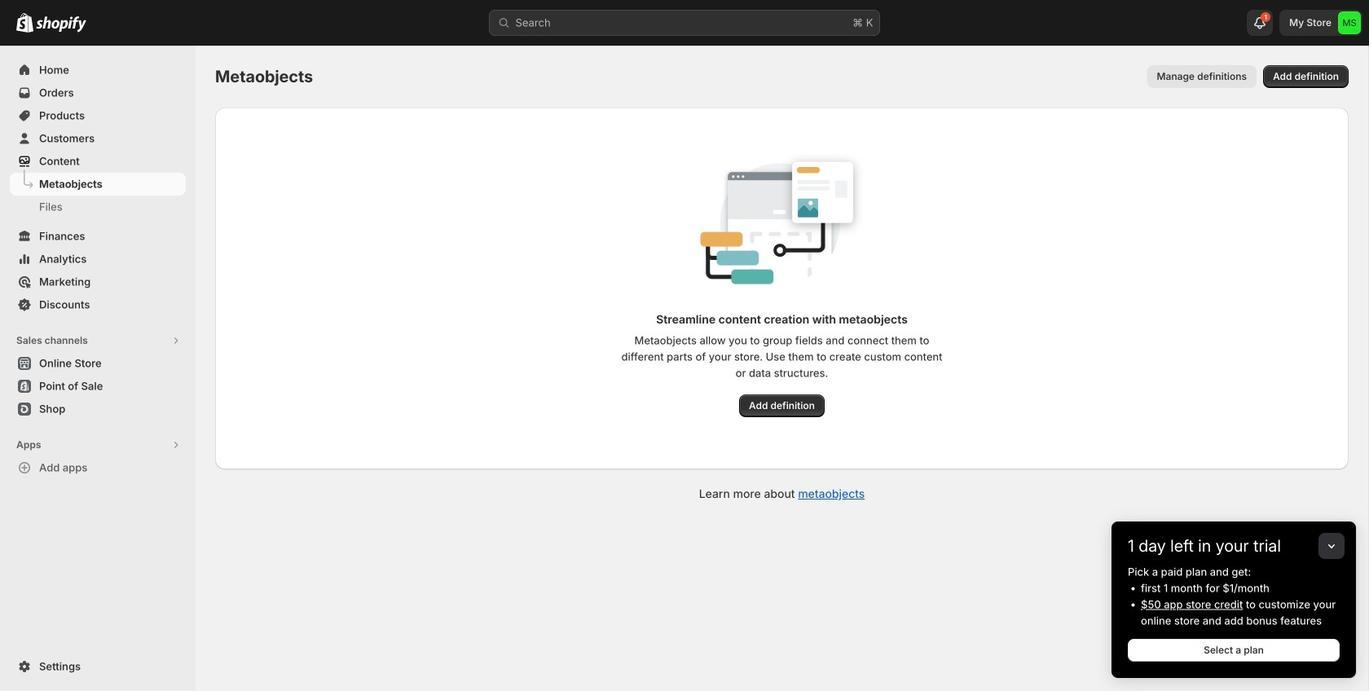 Task type: vqa. For each thing, say whether or not it's contained in the screenshot.
My Store image
yes



Task type: locate. For each thing, give the bounding box(es) containing it.
shopify image
[[36, 16, 86, 32]]

my store image
[[1339, 11, 1361, 34]]



Task type: describe. For each thing, give the bounding box(es) containing it.
shopify image
[[16, 13, 33, 32]]



